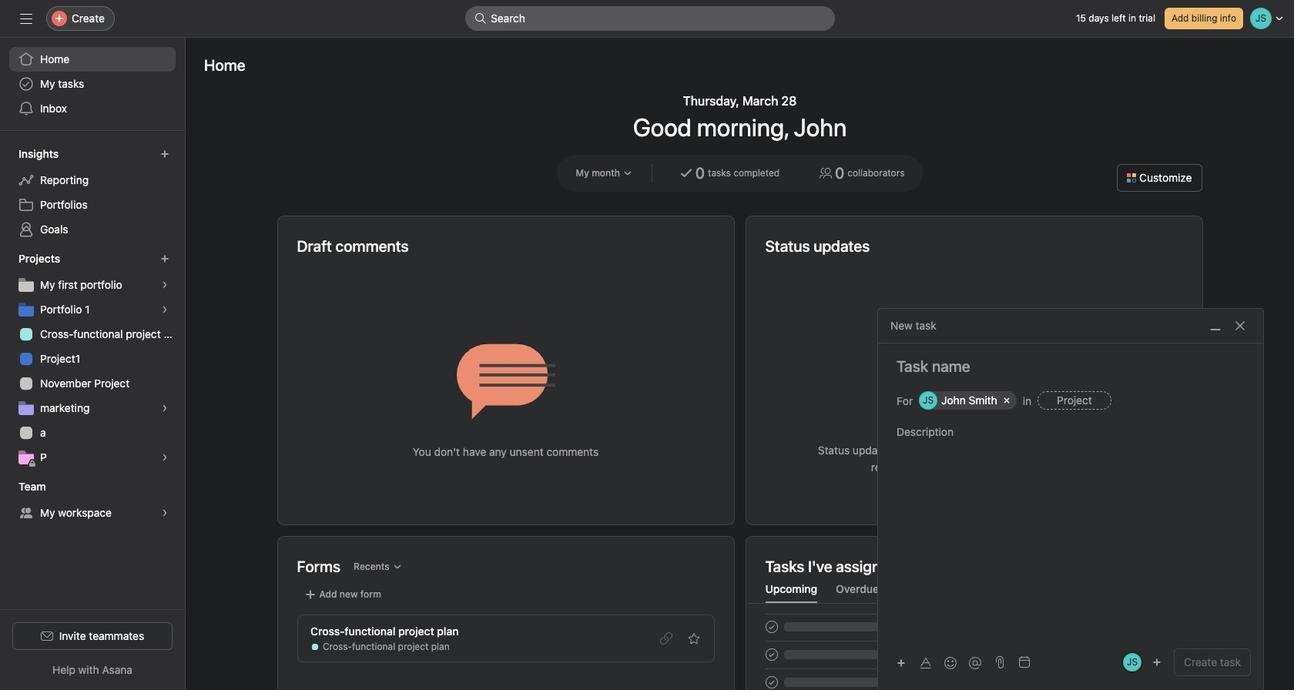 Task type: locate. For each thing, give the bounding box(es) containing it.
new project or portfolio image
[[160, 254, 170, 264]]

minimize image
[[1210, 320, 1222, 332]]

projects element
[[0, 245, 185, 473]]

prominent image
[[475, 12, 487, 25]]

toolbar
[[891, 651, 989, 674]]

see details, p image
[[160, 453, 170, 462]]

see details, my first portfolio image
[[160, 280, 170, 290]]

list box
[[465, 6, 835, 31]]

see details, portfolio 1 image
[[160, 305, 170, 314]]

see details, my workspace image
[[160, 509, 170, 518]]

dialog
[[878, 309, 1264, 690]]

add to favorites image
[[688, 633, 700, 645]]

close image
[[1234, 320, 1247, 332]]

at mention image
[[969, 657, 982, 669]]

insights element
[[0, 140, 185, 245]]



Task type: describe. For each thing, give the bounding box(es) containing it.
add or remove collaborators from this task image
[[1153, 658, 1162, 667]]

global element
[[0, 38, 185, 130]]

hide sidebar image
[[20, 12, 32, 25]]

copy form link image
[[660, 633, 672, 645]]

new insights image
[[160, 149, 170, 159]]

see details, marketing image
[[160, 404, 170, 413]]

Task name text field
[[878, 356, 1264, 378]]

teams element
[[0, 473, 185, 529]]



Task type: vqa. For each thing, say whether or not it's contained in the screenshot.
second Mark complete icon from the bottom of the the Header Recently assigned tree grid
no



